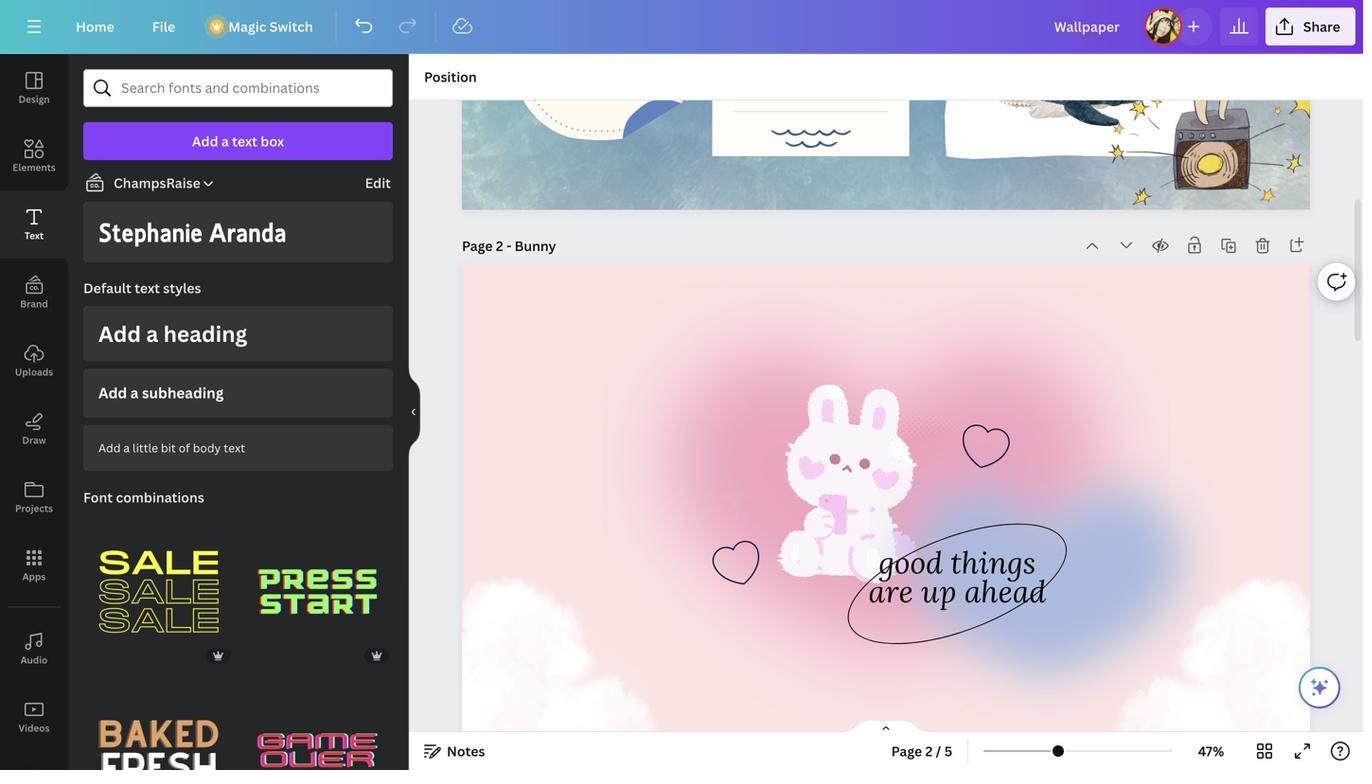 Task type: locate. For each thing, give the bounding box(es) containing it.
0 vertical spatial page
[[462, 237, 493, 255]]

add a subheading
[[99, 383, 224, 403]]

add
[[192, 132, 218, 150], [99, 319, 141, 348], [99, 383, 127, 403], [99, 440, 121, 455]]

0 horizontal spatial page
[[462, 237, 493, 255]]

things
[[951, 542, 1037, 582]]

47%
[[1199, 742, 1225, 760]]

position button
[[417, 62, 485, 92]]

page 2 -
[[462, 237, 515, 255]]

page left the -
[[462, 237, 493, 255]]

a left box
[[222, 132, 229, 150]]

champsraise
[[114, 174, 201, 192]]

group
[[83, 516, 234, 667], [242, 516, 393, 667], [83, 663, 234, 770], [242, 663, 393, 770]]

videos
[[19, 722, 50, 735]]

text left the styles
[[135, 279, 160, 297]]

sea waves  icon image
[[772, 129, 852, 148]]

page inside button
[[892, 742, 923, 760]]

a down default text styles
[[146, 319, 158, 348]]

edit button
[[363, 172, 393, 193]]

default text styles
[[83, 279, 201, 297]]

a left subheading
[[131, 383, 139, 403]]

2 for -
[[496, 237, 504, 255]]

default
[[83, 279, 132, 297]]

text right body
[[224, 440, 245, 455]]

position
[[424, 68, 477, 86]]

Design title text field
[[1040, 8, 1137, 45]]

add a subheading button
[[83, 369, 393, 418]]

-
[[507, 237, 512, 255]]

1 vertical spatial page
[[892, 742, 923, 760]]

add down search fonts and combinations search field
[[192, 132, 218, 150]]

brand
[[20, 297, 48, 310]]

audio button
[[0, 615, 68, 683]]

2 left the -
[[496, 237, 504, 255]]

page 2 / 5 button
[[884, 736, 961, 766]]

apps button
[[0, 531, 68, 600]]

aranda
[[209, 217, 287, 247]]

page for page 2 / 5
[[892, 742, 923, 760]]

text
[[25, 229, 44, 242]]

show pages image
[[841, 719, 932, 734]]

font
[[83, 488, 113, 506]]

switch
[[270, 18, 313, 36]]

add left subheading
[[99, 383, 127, 403]]

box
[[261, 132, 284, 150]]

text
[[232, 132, 258, 150], [135, 279, 160, 297], [224, 440, 245, 455]]

uploads button
[[0, 327, 68, 395]]

page left /
[[892, 742, 923, 760]]

up
[[922, 571, 957, 611]]

uploads
[[15, 366, 53, 378]]

stephanie
[[99, 217, 203, 247]]

apps
[[22, 570, 46, 583]]

page for page 2 -
[[462, 237, 493, 255]]

1 vertical spatial 2
[[926, 742, 933, 760]]

Search fonts and combinations search field
[[121, 70, 355, 106]]

1 horizontal spatial 2
[[926, 742, 933, 760]]

1 horizontal spatial page
[[892, 742, 923, 760]]

add left the little
[[99, 440, 121, 455]]

projects button
[[0, 463, 68, 531]]

0 vertical spatial text
[[232, 132, 258, 150]]

Page title text field
[[515, 236, 558, 255]]

1 vertical spatial text
[[135, 279, 160, 297]]

bit
[[161, 440, 176, 455]]

0 horizontal spatial 2
[[496, 237, 504, 255]]

add down default
[[99, 319, 141, 348]]

page
[[462, 237, 493, 255], [892, 742, 923, 760]]

file
[[152, 18, 175, 36]]

2 inside page 2 / 5 button
[[926, 742, 933, 760]]

notes
[[447, 742, 485, 760]]

a
[[222, 132, 229, 150], [146, 319, 158, 348], [131, 383, 139, 403], [124, 440, 130, 455]]

2 for /
[[926, 742, 933, 760]]

design button
[[0, 54, 68, 122]]

2 left /
[[926, 742, 933, 760]]

2
[[496, 237, 504, 255], [926, 742, 933, 760]]

a for text
[[222, 132, 229, 150]]

videos button
[[0, 683, 68, 751]]

ahead
[[965, 571, 1047, 611]]

home link
[[61, 8, 130, 45]]

side panel tab list
[[0, 54, 68, 770]]

a left the little
[[124, 440, 130, 455]]

heading
[[163, 319, 247, 348]]

0 vertical spatial 2
[[496, 237, 504, 255]]

heart round radial halftone image
[[772, 406, 1001, 597]]

projects
[[15, 502, 53, 515]]

text left box
[[232, 132, 258, 150]]

share
[[1304, 18, 1341, 36]]



Task type: describe. For each thing, give the bounding box(es) containing it.
good
[[879, 542, 943, 582]]

47% button
[[1181, 736, 1243, 766]]

share button
[[1266, 8, 1356, 45]]

magic
[[228, 18, 267, 36]]

add a little bit of body text
[[99, 440, 245, 455]]

add a heading button
[[83, 306, 393, 362]]

elements button
[[0, 122, 68, 190]]

add a little bit of body text button
[[83, 425, 393, 471]]

edit
[[365, 174, 391, 192]]

add for add a text box
[[192, 132, 218, 150]]

2 vertical spatial text
[[224, 440, 245, 455]]

body
[[193, 440, 221, 455]]

are up ahead
[[869, 571, 1047, 611]]

add for add a little bit of body text
[[99, 440, 121, 455]]

champsraise button
[[76, 171, 216, 194]]

elements
[[13, 161, 56, 174]]

draw button
[[0, 395, 68, 463]]

combinations
[[116, 488, 204, 506]]

add a text box
[[192, 132, 284, 150]]

magic switch
[[228, 18, 313, 36]]

little
[[133, 440, 158, 455]]

are
[[869, 571, 914, 611]]

main menu bar
[[0, 0, 1364, 54]]

draw
[[22, 434, 46, 447]]

audio
[[21, 654, 48, 666]]

subheading
[[142, 383, 224, 403]]

magic switch button
[[198, 8, 328, 45]]

a for heading
[[146, 319, 158, 348]]

stephanie aranda
[[99, 217, 287, 247]]

font combinations
[[83, 488, 204, 506]]

text button
[[0, 190, 68, 259]]

a for subheading
[[131, 383, 139, 403]]

add for add a heading
[[99, 319, 141, 348]]

of
[[179, 440, 190, 455]]

good things
[[879, 542, 1037, 582]]

/
[[936, 742, 942, 760]]

canva assistant image
[[1309, 676, 1332, 699]]

hide image
[[408, 367, 421, 457]]

5
[[945, 742, 953, 760]]

add a text box button
[[83, 122, 393, 160]]

add for add a subheading
[[99, 383, 127, 403]]

styles
[[163, 279, 201, 297]]

notes button
[[417, 736, 493, 766]]

stephanie aranda button
[[83, 202, 393, 262]]

brand button
[[0, 259, 68, 327]]

file button
[[137, 8, 191, 45]]

page 2 / 5
[[892, 742, 953, 760]]

home
[[76, 18, 114, 36]]

design
[[18, 93, 50, 106]]

a for little
[[124, 440, 130, 455]]

add a heading
[[99, 319, 247, 348]]



Task type: vqa. For each thing, say whether or not it's contained in the screenshot.
the right 2
yes



